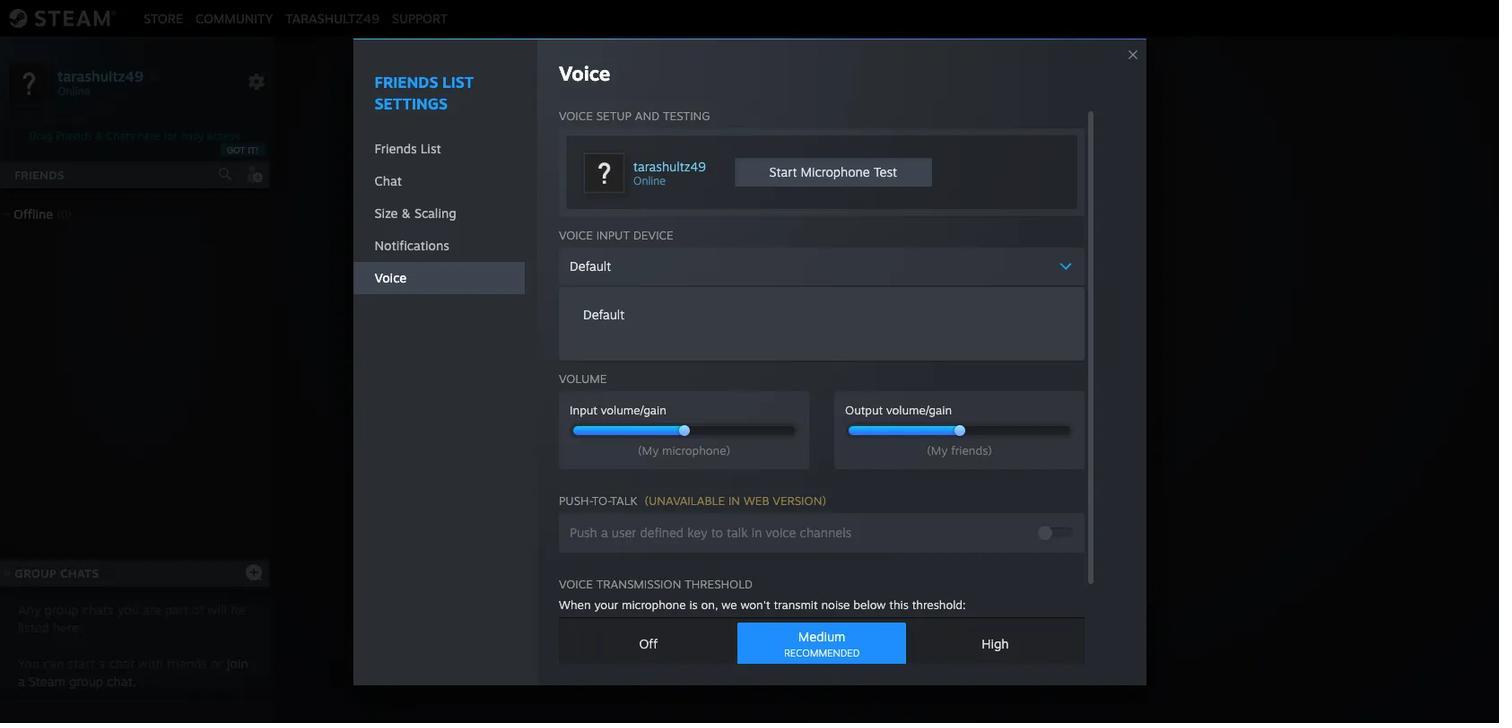 Task type: locate. For each thing, give the bounding box(es) containing it.
0 vertical spatial chats
[[106, 129, 135, 143]]

output
[[596, 293, 642, 307], [845, 402, 883, 417]]

1 horizontal spatial list
[[442, 72, 474, 91]]

or
[[858, 389, 872, 407], [211, 656, 223, 671]]

(my for (my friends)
[[927, 443, 948, 457]]

friends
[[375, 72, 438, 91], [56, 129, 92, 143], [375, 140, 417, 156], [14, 168, 64, 182]]

unavailable
[[649, 493, 725, 507]]

2 (my from the left
[[927, 443, 948, 457]]

2 vertical spatial tarashultz49
[[634, 158, 706, 174]]

voice left setup
[[559, 108, 593, 122]]

store link
[[137, 10, 189, 26]]

or left the join
[[211, 656, 223, 671]]

community
[[196, 10, 273, 26]]

join a steam group chat. link
[[18, 656, 248, 689]]

0 horizontal spatial output
[[596, 293, 642, 307]]

0 vertical spatial chat
[[375, 173, 402, 188]]

start!
[[974, 389, 1010, 407]]

recommended
[[784, 647, 860, 659]]

default down voice input device on the top of page
[[570, 258, 611, 273]]

friends list settings
[[375, 72, 474, 113]]

when
[[559, 597, 591, 612]]

0 horizontal spatial group
[[15, 566, 57, 581]]

offline
[[13, 206, 53, 222]]

microphone
[[801, 164, 870, 179]]

a for friend
[[800, 389, 808, 407]]

1 horizontal spatial &
[[402, 205, 411, 220]]

you can start a chat with friends or
[[18, 656, 227, 671]]

0 vertical spatial tarashultz49
[[286, 10, 379, 26]]

chats up chats
[[60, 566, 99, 581]]

1 horizontal spatial output
[[845, 402, 883, 417]]

device down the online
[[633, 227, 674, 242]]

friends down drag
[[14, 168, 64, 182]]

chat
[[375, 173, 402, 188], [921, 389, 952, 407]]

voice
[[559, 61, 611, 85], [559, 108, 593, 122], [559, 227, 593, 242], [375, 270, 407, 285], [559, 293, 593, 307], [559, 577, 593, 591]]

voice up voice output device
[[559, 227, 593, 242]]

setup
[[596, 108, 632, 122]]

web
[[744, 493, 769, 507]]

1 vertical spatial a
[[98, 656, 105, 671]]

collapse chats list image
[[0, 570, 21, 577]]

1 vertical spatial &
[[402, 205, 411, 220]]

won't
[[741, 597, 770, 612]]

1 horizontal spatial (my
[[927, 443, 948, 457]]

(my left friends)
[[927, 443, 948, 457]]

list up settings
[[442, 72, 474, 91]]

2 horizontal spatial a
[[800, 389, 808, 407]]

default up volume in the bottom of the page
[[583, 306, 625, 322]]

0 vertical spatial group
[[876, 389, 917, 407]]

you
[[117, 602, 139, 617]]

1 vertical spatial output
[[845, 402, 883, 417]]

1 horizontal spatial or
[[858, 389, 872, 407]]

can
[[43, 656, 64, 671]]

0 vertical spatial a
[[800, 389, 808, 407]]

volume/gain left to
[[887, 402, 952, 417]]

any
[[18, 602, 41, 617]]

(my
[[638, 443, 659, 457], [927, 443, 948, 457]]

0 horizontal spatial (my
[[638, 443, 659, 457]]

1 vertical spatial chat
[[921, 389, 952, 407]]

a inside join a steam group chat.
[[18, 674, 25, 689]]

1 vertical spatial group
[[15, 566, 57, 581]]

volume/gain for output volume/gain
[[887, 402, 952, 417]]

device down voice input device on the top of page
[[646, 293, 686, 307]]

&
[[95, 129, 103, 143], [402, 205, 411, 220]]

0 vertical spatial or
[[858, 389, 872, 407]]

chat
[[109, 656, 135, 671]]

group up here.
[[44, 602, 79, 617]]

0 vertical spatial group
[[44, 602, 79, 617]]

or right friend
[[858, 389, 872, 407]]

voice up 'when'
[[559, 577, 593, 591]]

testing
[[663, 108, 710, 122]]

tarashultz49 up drag friends & chats here for easy access
[[57, 67, 144, 85]]

will
[[208, 602, 227, 617]]

be
[[231, 602, 245, 617]]

voice for input
[[559, 227, 593, 242]]

start microphone test
[[770, 164, 897, 179]]

2 vertical spatial a
[[18, 674, 25, 689]]

list for friends list settings
[[442, 72, 474, 91]]

1 vertical spatial device
[[646, 293, 686, 307]]

list inside friends list settings
[[442, 72, 474, 91]]

volume/gain for input volume/gain
[[601, 402, 667, 417]]

1 vertical spatial group
[[69, 674, 103, 689]]

chat up size
[[375, 173, 402, 188]]

volume/gain down volume in the bottom of the page
[[601, 402, 667, 417]]

(my microphone)
[[638, 443, 731, 457]]

0 horizontal spatial volume/gain
[[601, 402, 667, 417]]

voice setup and testing
[[559, 108, 710, 122]]

input down volume in the bottom of the page
[[570, 402, 598, 417]]

group
[[44, 602, 79, 617], [69, 674, 103, 689]]

voice inside voice transmission threshold when your microphone is on, we won't transmit noise below this threshold:
[[559, 577, 593, 591]]

1 horizontal spatial group
[[876, 389, 917, 407]]

noise
[[822, 597, 850, 612]]

& right size
[[402, 205, 411, 220]]

0 vertical spatial &
[[95, 129, 103, 143]]

output down voice input device on the top of page
[[596, 293, 642, 307]]

2 volume/gain from the left
[[887, 402, 952, 417]]

size & scaling
[[375, 205, 456, 220]]

chats left the here
[[106, 129, 135, 143]]

1 vertical spatial chats
[[60, 566, 99, 581]]

group up any
[[15, 566, 57, 581]]

0 horizontal spatial list
[[421, 140, 441, 156]]

here
[[138, 129, 160, 143]]

here.
[[53, 620, 82, 635]]

default down voice output device
[[570, 323, 611, 339]]

voice transmission threshold when your microphone is on, we won't transmit noise below this threshold:
[[559, 577, 966, 612]]

voice for setup
[[559, 108, 593, 122]]

group down start
[[69, 674, 103, 689]]

a left chat
[[98, 656, 105, 671]]

1 horizontal spatial volume/gain
[[887, 402, 952, 417]]

list
[[442, 72, 474, 91], [421, 140, 441, 156]]

friends right drag
[[56, 129, 92, 143]]

device
[[633, 227, 674, 242], [646, 293, 686, 307]]

of
[[192, 602, 204, 617]]

(my for (my microphone)
[[638, 443, 659, 457]]

friends inside friends list settings
[[375, 72, 438, 91]]

tarashultz49
[[286, 10, 379, 26], [57, 67, 144, 85], [634, 158, 706, 174]]

voice down voice input device on the top of page
[[559, 293, 593, 307]]

0 horizontal spatial tarashultz49
[[57, 67, 144, 85]]

default
[[570, 258, 611, 273], [583, 306, 625, 322], [570, 323, 611, 339]]

1 vertical spatial list
[[421, 140, 441, 156]]

friends down settings
[[375, 140, 417, 156]]

output right click
[[845, 402, 883, 417]]

group right friend
[[876, 389, 917, 407]]

tarashultz49 down testing on the top left
[[634, 158, 706, 174]]

& left the here
[[95, 129, 103, 143]]

list down settings
[[421, 140, 441, 156]]

friends list
[[375, 140, 441, 156]]

0 horizontal spatial a
[[18, 674, 25, 689]]

a down you
[[18, 674, 25, 689]]

chat.
[[107, 674, 136, 689]]

steam
[[29, 674, 65, 689]]

0 vertical spatial list
[[442, 72, 474, 91]]

(my left microphone)
[[638, 443, 659, 457]]

1 horizontal spatial tarashultz49
[[286, 10, 379, 26]]

1 (my from the left
[[638, 443, 659, 457]]

on,
[[701, 597, 718, 612]]

drag friends & chats here for easy access
[[29, 129, 240, 143]]

we
[[722, 597, 737, 612]]

group chats
[[15, 566, 99, 581]]

chats
[[106, 129, 135, 143], [60, 566, 99, 581]]

drag
[[29, 129, 53, 143]]

)
[[822, 493, 826, 507]]

0 horizontal spatial chat
[[375, 173, 402, 188]]

1 volume/gain from the left
[[601, 402, 667, 417]]

medium recommended
[[784, 629, 860, 659]]

search my friends list image
[[217, 166, 233, 182]]

off
[[639, 636, 658, 651]]

chat left to
[[921, 389, 952, 407]]

a right click
[[800, 389, 808, 407]]

1 vertical spatial input
[[570, 402, 598, 417]]

0 vertical spatial device
[[633, 227, 674, 242]]

create a group chat image
[[245, 563, 263, 581]]

0 horizontal spatial or
[[211, 656, 223, 671]]

friends up settings
[[375, 72, 438, 91]]

input up voice output device
[[596, 227, 630, 242]]

tarashultz49 left support 'link'
[[286, 10, 379, 26]]



Task type: vqa. For each thing, say whether or not it's contained in the screenshot.
Mini Profile Choose a background to appear in your miniprofile hover. Mini
no



Task type: describe. For each thing, give the bounding box(es) containing it.
group inside join a steam group chat.
[[69, 674, 103, 689]]

(my friends)
[[927, 443, 992, 457]]

a for steam
[[18, 674, 25, 689]]

notifications
[[375, 237, 449, 253]]

microphone)
[[662, 443, 731, 457]]

listed
[[18, 620, 49, 635]]

1 horizontal spatial a
[[98, 656, 105, 671]]

to-
[[592, 493, 611, 507]]

join a steam group chat.
[[18, 656, 248, 689]]

this
[[889, 597, 909, 612]]

scaling
[[414, 205, 456, 220]]

0 vertical spatial output
[[596, 293, 642, 307]]

1 horizontal spatial chat
[[921, 389, 952, 407]]

version
[[773, 493, 822, 507]]

voice down notifications
[[375, 270, 407, 285]]

settings
[[375, 94, 448, 113]]

1 horizontal spatial chats
[[106, 129, 135, 143]]

is
[[689, 597, 698, 612]]

support link
[[386, 10, 454, 26]]

start
[[770, 164, 797, 179]]

your
[[594, 597, 618, 612]]

friends for friends
[[14, 168, 64, 182]]

output volume/gain
[[845, 402, 952, 417]]

start
[[68, 656, 95, 671]]

chats
[[82, 602, 114, 617]]

manage friends list settings image
[[248, 73, 266, 91]]

push-to-talk ( unavailable in web version )
[[559, 493, 826, 507]]

1 vertical spatial or
[[211, 656, 223, 671]]

high
[[982, 636, 1009, 651]]

device for voice output device
[[646, 293, 686, 307]]

friend
[[812, 389, 854, 407]]

voice for output
[[559, 293, 593, 307]]

support
[[392, 10, 448, 26]]

voice output device
[[559, 293, 686, 307]]

(
[[645, 493, 649, 507]]

1 vertical spatial default
[[583, 306, 625, 322]]

input volume/gain
[[570, 402, 667, 417]]

click
[[764, 389, 796, 407]]

test
[[874, 164, 897, 179]]

voice input device
[[559, 227, 674, 242]]

size
[[375, 205, 398, 220]]

voice up setup
[[559, 61, 611, 85]]

click a friend or group chat to start!
[[764, 389, 1010, 407]]

push-
[[559, 493, 592, 507]]

start microphone test button
[[735, 157, 932, 186]]

any group chats you are part of will be listed here.
[[18, 602, 245, 635]]

threshold:
[[912, 597, 966, 612]]

tarashultz49 online
[[634, 158, 706, 187]]

online
[[634, 174, 666, 187]]

add a friend image
[[244, 164, 264, 184]]

you
[[18, 656, 40, 671]]

2 horizontal spatial tarashultz49
[[634, 158, 706, 174]]

below
[[854, 597, 886, 612]]

part
[[165, 602, 188, 617]]

and
[[635, 108, 660, 122]]

0 horizontal spatial chats
[[60, 566, 99, 581]]

list for friends list
[[421, 140, 441, 156]]

in
[[729, 493, 740, 507]]

tarashultz49 link
[[279, 10, 386, 26]]

for
[[163, 129, 177, 143]]

device for voice input device
[[633, 227, 674, 242]]

friends)
[[951, 443, 992, 457]]

easy
[[181, 129, 204, 143]]

are
[[143, 602, 161, 617]]

to
[[956, 389, 970, 407]]

friends
[[167, 656, 207, 671]]

1 vertical spatial tarashultz49
[[57, 67, 144, 85]]

0 vertical spatial input
[[596, 227, 630, 242]]

0 horizontal spatial &
[[95, 129, 103, 143]]

0 vertical spatial default
[[570, 258, 611, 273]]

talk
[[610, 493, 638, 507]]

friends for friends list
[[375, 140, 417, 156]]

friends for friends list settings
[[375, 72, 438, 91]]

medium
[[798, 629, 846, 644]]

store
[[144, 10, 183, 26]]

2 vertical spatial default
[[570, 323, 611, 339]]

volume
[[559, 371, 607, 385]]

group inside the any group chats you are part of will be listed here.
[[44, 602, 79, 617]]

transmit
[[774, 597, 818, 612]]

voice for transmission
[[559, 577, 593, 591]]

threshold
[[685, 577, 753, 591]]

with
[[138, 656, 163, 671]]

access
[[207, 129, 240, 143]]

transmission
[[596, 577, 681, 591]]

community link
[[189, 10, 279, 26]]

join
[[227, 656, 248, 671]]

microphone
[[622, 597, 686, 612]]



